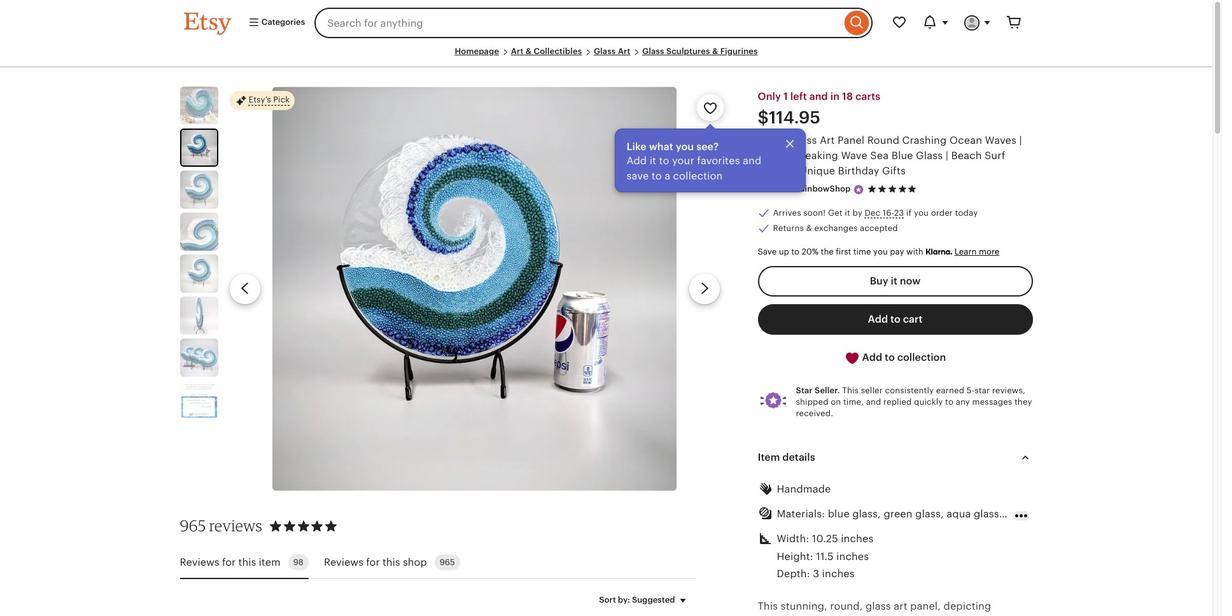 Task type: locate. For each thing, give the bounding box(es) containing it.
you left "pay"
[[873, 247, 888, 257]]

star
[[975, 385, 990, 395]]

5-
[[967, 385, 975, 395]]

2 horizontal spatial and
[[866, 397, 881, 407]]

glass art
[[594, 46, 630, 56]]

1 horizontal spatial |
[[946, 150, 948, 161]]

& left collectibles
[[526, 46, 532, 56]]

0 vertical spatial collection
[[673, 171, 723, 182]]

add down like
[[627, 155, 647, 166]]

glass
[[866, 601, 891, 612]]

fused glass art panel round crashing ocean waves rolling image 5 image
[[180, 255, 218, 293]]

reviews for this shop
[[324, 557, 427, 568]]

this stunning, round, glass art panel, depicting
[[758, 601, 1029, 616]]

1 vertical spatial it
[[845, 208, 850, 218]]

1 for from the left
[[222, 557, 236, 568]]

and down seller in the right bottom of the page
[[866, 397, 881, 407]]

& right returns
[[806, 223, 812, 233]]

carts
[[856, 91, 880, 102]]

width:
[[777, 534, 809, 545]]

pick
[[273, 95, 290, 105]]

breaking
[[795, 150, 838, 161]]

add to collection
[[860, 352, 946, 363]]

panel
[[838, 135, 865, 146]]

10.25
[[812, 534, 838, 545]]

0 horizontal spatial this
[[758, 601, 778, 612]]

for for shop
[[366, 557, 380, 568]]

it left the by in the right top of the page
[[845, 208, 850, 218]]

add inside the 'add to cart' button
[[868, 314, 888, 324]]

glass up breaking
[[790, 135, 817, 146]]

this
[[842, 385, 859, 395], [758, 601, 778, 612]]

add left cart
[[868, 314, 888, 324]]

add inside like what you see? add it to your favorites and save to a collection
[[627, 155, 647, 166]]

inches for height: 11.5 inches
[[836, 551, 869, 562]]

98
[[293, 558, 304, 567]]

965 for 965 reviews
[[180, 516, 206, 536]]

965 inside tab list
[[440, 558, 455, 567]]

quickly
[[914, 397, 943, 407]]

tab list
[[180, 547, 695, 579]]

fused glass art panel round crashing ocean waves rolling image 8 image
[[180, 381, 218, 419]]

0 horizontal spatial reviews
[[180, 557, 219, 568]]

arrives
[[773, 208, 801, 218]]

1 this from the left
[[238, 557, 256, 568]]

0 vertical spatial you
[[676, 141, 694, 152]]

menu bar
[[184, 46, 1029, 68]]

height:
[[777, 551, 813, 562]]

0 horizontal spatial this
[[238, 557, 256, 568]]

0 vertical spatial and
[[809, 91, 828, 102]]

2 horizontal spatial &
[[806, 223, 812, 233]]

inches right the 11.5
[[836, 551, 869, 562]]

1 horizontal spatial 965
[[440, 558, 455, 567]]

0 vertical spatial add
[[627, 155, 647, 166]]

2 this from the left
[[383, 557, 400, 568]]

add inside add to collection button
[[862, 352, 882, 363]]

it down what
[[650, 155, 656, 166]]

reviews right the 98
[[324, 557, 364, 568]]

and inside only 1 left and in 18 carts $114.95
[[809, 91, 828, 102]]

this left shop
[[383, 557, 400, 568]]

tab list containing reviews for this item
[[180, 547, 695, 579]]

glass down "crashing"
[[916, 150, 943, 161]]

for down 'reviews'
[[222, 557, 236, 568]]

buy
[[870, 275, 888, 286]]

1 vertical spatial inches
[[836, 551, 869, 562]]

for left shop
[[366, 557, 380, 568]]

1 vertical spatial add
[[868, 314, 888, 324]]

art up breaking
[[820, 135, 835, 146]]

2 vertical spatial it
[[891, 275, 898, 286]]

this left item
[[238, 557, 256, 568]]

this for seller
[[842, 385, 859, 395]]

by
[[853, 208, 862, 218]]

it
[[650, 155, 656, 166], [845, 208, 850, 218], [891, 275, 898, 286]]

this inside 'this seller consistently earned 5-star reviews, shipped on time, and replied quickly to any messages they received.'
[[842, 385, 859, 395]]

this inside this stunning, round, glass art panel, depicting
[[758, 601, 778, 612]]

&
[[526, 46, 532, 56], [712, 46, 718, 56], [806, 223, 812, 233]]

in
[[831, 91, 840, 102]]

965 right shop
[[440, 558, 455, 567]]

and left in
[[809, 91, 828, 102]]

& for returns
[[806, 223, 812, 233]]

2 vertical spatial add
[[862, 352, 882, 363]]

art & collectibles
[[511, 46, 582, 56]]

this left stunning,
[[758, 601, 778, 612]]

2 horizontal spatial art
[[820, 135, 835, 146]]

collectibles
[[534, 46, 582, 56]]

any
[[956, 397, 970, 407]]

today
[[955, 208, 978, 218]]

2 horizontal spatial you
[[914, 208, 929, 218]]

with
[[906, 247, 923, 257]]

collection down your
[[673, 171, 723, 182]]

you right if
[[914, 208, 929, 218]]

add up seller in the right bottom of the page
[[862, 352, 882, 363]]

gifts
[[882, 166, 906, 177]]

suggested
[[632, 595, 675, 605]]

seller
[[861, 385, 883, 395]]

sort
[[599, 595, 616, 605]]

965 for 965
[[440, 558, 455, 567]]

| left beach
[[946, 150, 948, 161]]

to down earned
[[945, 397, 954, 407]]

2 vertical spatial inches
[[822, 568, 855, 579]]

0 horizontal spatial for
[[222, 557, 236, 568]]

2 horizontal spatial |
[[1019, 135, 1022, 146]]

more
[[979, 247, 1000, 257]]

0 vertical spatial this
[[842, 385, 859, 395]]

2 horizontal spatial it
[[891, 275, 898, 286]]

1 horizontal spatial you
[[873, 247, 888, 257]]

0 vertical spatial |
[[1019, 135, 1022, 146]]

buy it now
[[870, 275, 921, 286]]

art down categories banner
[[618, 46, 630, 56]]

accepted
[[860, 223, 898, 233]]

star seller.
[[796, 385, 840, 395]]

1 vertical spatial collection
[[897, 352, 946, 363]]

it inside like what you see? add it to your favorites and save to a collection
[[650, 155, 656, 166]]

on
[[831, 397, 841, 407]]

0 vertical spatial 965
[[180, 516, 206, 536]]

0 horizontal spatial |
[[794, 166, 797, 177]]

2 vertical spatial and
[[866, 397, 881, 407]]

1 vertical spatial this
[[758, 601, 778, 612]]

glass
[[594, 46, 616, 56], [642, 46, 664, 56], [790, 135, 817, 146], [916, 150, 943, 161]]

0 horizontal spatial 965
[[180, 516, 206, 536]]

and down "fused"
[[743, 155, 762, 166]]

1 horizontal spatial this
[[383, 557, 400, 568]]

and
[[809, 91, 828, 102], [743, 155, 762, 166], [866, 397, 881, 407]]

beach
[[951, 150, 982, 161]]

birthday
[[838, 166, 880, 177]]

0 horizontal spatial &
[[526, 46, 532, 56]]

0 vertical spatial it
[[650, 155, 656, 166]]

0 horizontal spatial and
[[743, 155, 762, 166]]

& left figurines
[[712, 46, 718, 56]]

1 horizontal spatial and
[[809, 91, 828, 102]]

add to cart
[[868, 314, 923, 324]]

| up theglassrainbowshop
[[794, 166, 797, 177]]

tooltip
[[615, 126, 806, 192]]

none search field inside categories banner
[[315, 8, 872, 38]]

1 vertical spatial 965
[[440, 558, 455, 567]]

2 for from the left
[[366, 557, 380, 568]]

| right waves
[[1019, 135, 1022, 146]]

this
[[238, 557, 256, 568], [383, 557, 400, 568]]

learn
[[955, 247, 977, 257]]

theglassrainbowshop link
[[758, 184, 851, 194]]

waves
[[985, 135, 1017, 146]]

fused
[[758, 135, 787, 146]]

categories
[[259, 17, 305, 27]]

0 vertical spatial inches
[[841, 534, 874, 545]]

this seller consistently earned 5-star reviews, shipped on time, and replied quickly to any messages they received.
[[796, 385, 1032, 418]]

reviews
[[180, 557, 219, 568], [324, 557, 364, 568]]

by:
[[618, 595, 630, 605]]

1 horizontal spatial collection
[[897, 352, 946, 363]]

round,
[[830, 601, 863, 612]]

like
[[627, 141, 647, 152]]

2 reviews from the left
[[324, 557, 364, 568]]

to left cart
[[891, 314, 901, 324]]

sort by: suggested
[[599, 595, 675, 605]]

you inside like what you see? add it to your favorites and save to a collection
[[676, 141, 694, 152]]

reviews down 965 reviews
[[180, 557, 219, 568]]

for
[[222, 557, 236, 568], [366, 557, 380, 568]]

handmade
[[777, 484, 831, 495]]

965 left 'reviews'
[[180, 516, 206, 536]]

18
[[842, 91, 853, 102]]

1 vertical spatial you
[[914, 208, 929, 218]]

to left a
[[652, 171, 662, 182]]

time
[[854, 247, 871, 257]]

like what you see? add it to your favorites and save to a collection
[[627, 141, 762, 182]]

None search field
[[315, 8, 872, 38]]

collection up 'consistently'
[[897, 352, 946, 363]]

a
[[665, 171, 670, 182]]

1
[[784, 91, 788, 102]]

1 horizontal spatial this
[[842, 385, 859, 395]]

glass down categories banner
[[594, 46, 616, 56]]

theglassrainbowshop
[[758, 184, 851, 194]]

it right buy
[[891, 275, 898, 286]]

fused glass art panel round crashing ocean waves rolling image 2 image
[[272, 87, 677, 491], [181, 130, 217, 166]]

surf
[[985, 150, 1006, 161]]

1 horizontal spatial for
[[366, 557, 380, 568]]

etsy's pick button
[[229, 91, 295, 111]]

0 horizontal spatial you
[[676, 141, 694, 152]]

inches down the 11.5
[[822, 568, 855, 579]]

this for item
[[238, 557, 256, 568]]

collection
[[673, 171, 723, 182], [897, 352, 946, 363]]

inches right 10.25
[[841, 534, 874, 545]]

1 vertical spatial |
[[946, 150, 948, 161]]

fused glass art panel round crashing ocean waves | rolling breaking wave sea blue glass | beach surf theme | unique birthday gifts | the glass rainbow image
[[180, 87, 218, 125]]

returns
[[773, 223, 804, 233]]

art right homepage link
[[511, 46, 524, 56]]

earned
[[936, 385, 964, 395]]

0 horizontal spatial it
[[650, 155, 656, 166]]

1 reviews from the left
[[180, 557, 219, 568]]

0 horizontal spatial collection
[[673, 171, 723, 182]]

you up your
[[676, 141, 694, 152]]

1 vertical spatial and
[[743, 155, 762, 166]]

add
[[627, 155, 647, 166], [868, 314, 888, 324], [862, 352, 882, 363]]

1 horizontal spatial reviews
[[324, 557, 364, 568]]

glass sculptures & figurines
[[642, 46, 758, 56]]

this up time, at the right bottom
[[842, 385, 859, 395]]

star
[[796, 385, 813, 395]]

klarna.
[[926, 247, 952, 257]]



Task type: vqa. For each thing, say whether or not it's contained in the screenshot.
Gifts For Him image
no



Task type: describe. For each thing, give the bounding box(es) containing it.
to right the up
[[791, 247, 800, 257]]

replied
[[884, 397, 912, 407]]

for for item
[[222, 557, 236, 568]]

add to cart button
[[758, 304, 1033, 335]]

panel,
[[910, 601, 941, 612]]

to inside 'this seller consistently earned 5-star reviews, shipped on time, and replied quickly to any messages they received.'
[[945, 397, 954, 407]]

this for stunning,
[[758, 601, 778, 612]]

depicting
[[944, 601, 991, 612]]

returns & exchanges accepted
[[773, 223, 898, 233]]

fused glass art panel round crashing ocean waves | rolling breaking wave sea blue glass | beach surf theme | unique birthday gifts
[[758, 135, 1022, 177]]

add for add to cart
[[868, 314, 888, 324]]

figurines
[[720, 46, 758, 56]]

2 vertical spatial you
[[873, 247, 888, 257]]

1 horizontal spatial it
[[845, 208, 850, 218]]

glass left the sculptures
[[642, 46, 664, 56]]

reviews
[[209, 516, 262, 536]]

categories button
[[238, 11, 311, 34]]

art inside the "fused glass art panel round crashing ocean waves | rolling breaking wave sea blue glass | beach surf theme | unique birthday gifts"
[[820, 135, 835, 146]]

Search for anything text field
[[315, 8, 841, 38]]

art & collectibles link
[[511, 46, 582, 56]]

to down the 'add to cart' button
[[885, 352, 895, 363]]

it inside button
[[891, 275, 898, 286]]

and inside like what you see? add it to your favorites and save to a collection
[[743, 155, 762, 166]]

star_seller image
[[853, 184, 865, 195]]

add for add to collection
[[862, 352, 882, 363]]

reviews,
[[992, 385, 1025, 395]]

menu bar containing homepage
[[184, 46, 1029, 68]]

1 horizontal spatial &
[[712, 46, 718, 56]]

and inside 'this seller consistently earned 5-star reviews, shipped on time, and replied quickly to any messages they received.'
[[866, 397, 881, 407]]

tooltip containing like what you see?
[[615, 126, 806, 192]]

collection inside like what you see? add it to your favorites and save to a collection
[[673, 171, 723, 182]]

depth:
[[777, 568, 810, 579]]

theme
[[758, 166, 792, 177]]

add to collection button
[[758, 342, 1033, 373]]

only
[[758, 91, 781, 102]]

glass art link
[[594, 46, 630, 56]]

glass sculptures & figurines link
[[642, 46, 758, 56]]

crashing
[[902, 135, 947, 146]]

save
[[758, 247, 777, 257]]

item
[[758, 452, 780, 463]]

0 horizontal spatial art
[[511, 46, 524, 56]]

sea
[[870, 150, 889, 161]]

reviews for this item
[[180, 557, 281, 568]]

20%
[[802, 247, 819, 257]]

art
[[894, 601, 908, 612]]

collection inside button
[[897, 352, 946, 363]]

buy it now button
[[758, 266, 1033, 296]]

if
[[906, 208, 912, 218]]

1 horizontal spatial fused glass art panel round crashing ocean waves rolling image 2 image
[[272, 87, 677, 491]]

left
[[790, 91, 807, 102]]

categories banner
[[161, 0, 1052, 46]]

what
[[649, 141, 673, 152]]

shop
[[403, 557, 427, 568]]

23
[[894, 208, 904, 218]]

learn more button
[[955, 247, 1000, 257]]

inches for width: 10.25 inches
[[841, 534, 874, 545]]

width: 10.25 inches
[[777, 534, 874, 545]]

etsy's pick
[[249, 95, 290, 105]]

cart
[[903, 314, 923, 324]]

ocean
[[950, 135, 982, 146]]

homepage
[[455, 46, 499, 56]]

arrives soon! get it by dec 16-23 if you order today
[[773, 208, 978, 218]]

pay
[[890, 247, 904, 257]]

order
[[931, 208, 953, 218]]

blue
[[892, 150, 913, 161]]

$114.95
[[758, 108, 821, 127]]

soon! get
[[804, 208, 843, 218]]

item
[[259, 557, 281, 568]]

unique
[[800, 166, 835, 177]]

inches for depth: 3 inches
[[822, 568, 855, 579]]

2 vertical spatial |
[[794, 166, 797, 177]]

fused glass art panel round crashing ocean waves rolling image 6 image
[[180, 297, 218, 335]]

0 horizontal spatial fused glass art panel round crashing ocean waves rolling image 2 image
[[181, 130, 217, 166]]

first
[[836, 247, 851, 257]]

to down what
[[659, 155, 669, 166]]

1 horizontal spatial art
[[618, 46, 630, 56]]

sort by: suggested button
[[590, 587, 700, 614]]

height: 11.5 inches
[[777, 551, 869, 562]]

fused glass art panel round crashing ocean waves rolling image 4 image
[[180, 213, 218, 251]]

your
[[672, 155, 694, 166]]

& for art
[[526, 46, 532, 56]]

etsy's
[[249, 95, 271, 105]]

stunning,
[[781, 601, 828, 612]]

965 reviews
[[180, 516, 262, 536]]

this for shop
[[383, 557, 400, 568]]

they
[[1015, 397, 1032, 407]]

now
[[900, 275, 921, 286]]

details
[[783, 452, 815, 463]]

sculptures
[[666, 46, 710, 56]]

fused glass art panel round crashing ocean waves rolling image 3 image
[[180, 171, 218, 209]]

rolling
[[758, 150, 792, 161]]

11.5
[[816, 551, 834, 562]]

reviews for reviews for this shop
[[324, 557, 364, 568]]

consistently
[[885, 385, 934, 395]]

3
[[813, 568, 819, 579]]

see?
[[696, 141, 719, 152]]

messages
[[972, 397, 1012, 407]]

depth: 3 inches
[[777, 568, 855, 579]]

reviews for reviews for this item
[[180, 557, 219, 568]]

only 1 left and in 18 carts $114.95
[[758, 91, 880, 127]]

item details
[[758, 452, 815, 463]]

received.
[[796, 409, 833, 418]]

fused glass art panel round crashing ocean waves rolling image 7 image
[[180, 339, 218, 377]]

homepage link
[[455, 46, 499, 56]]



